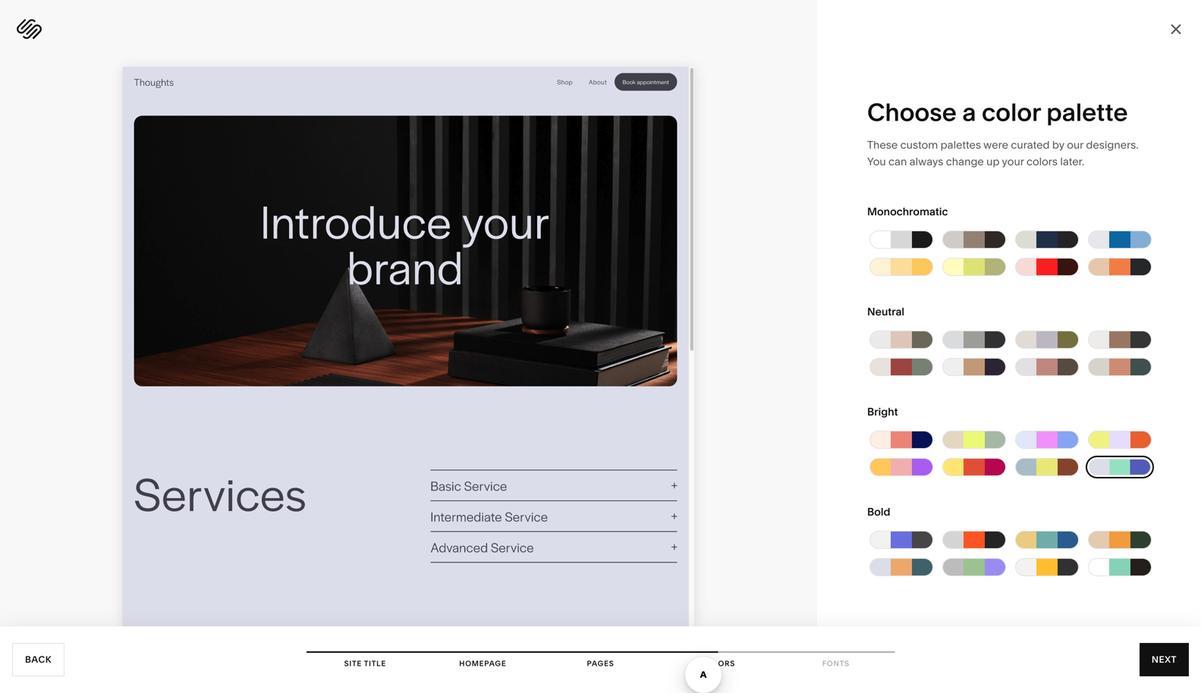 Task type: describe. For each thing, give the bounding box(es) containing it.
back button
[[12, 644, 65, 677]]

colors
[[1027, 155, 1058, 168]]

up
[[987, 155, 1000, 168]]

were
[[984, 138, 1009, 151]]

a
[[963, 98, 976, 127]]

palette
[[1047, 98, 1128, 127]]

later.
[[1060, 155, 1085, 168]]

these
[[867, 138, 898, 151]]

choose
[[867, 98, 957, 127]]

title
[[364, 659, 386, 669]]

these custom palettes were curated by our designers. you can always change up your colors later.
[[867, 138, 1139, 168]]

your
[[1002, 155, 1024, 168]]

site title
[[344, 659, 386, 669]]

change
[[946, 155, 984, 168]]

you
[[867, 155, 886, 168]]

by
[[1052, 138, 1065, 151]]

bright
[[867, 406, 898, 419]]

homepage
[[459, 659, 507, 669]]

next button
[[1140, 644, 1189, 677]]



Task type: vqa. For each thing, say whether or not it's contained in the screenshot.
ORDER CONFIRMED "link"
no



Task type: locate. For each thing, give the bounding box(es) containing it.
site
[[344, 659, 362, 669]]

our
[[1067, 138, 1084, 151]]

monochromatic
[[867, 205, 948, 218]]

color
[[982, 98, 1041, 127]]

always
[[910, 155, 944, 168]]

next
[[1152, 655, 1177, 666]]

can
[[889, 155, 907, 168]]

palettes
[[941, 138, 981, 151]]

back
[[25, 655, 52, 666]]

designers.
[[1086, 138, 1139, 151]]

bold
[[867, 506, 891, 519]]

choose a color palette
[[867, 98, 1128, 127]]

pages
[[587, 659, 614, 669]]

neutral
[[867, 305, 905, 318]]

fonts
[[822, 659, 850, 669]]

colors
[[701, 659, 735, 669]]

custom
[[901, 138, 938, 151]]

curated
[[1011, 138, 1050, 151]]



